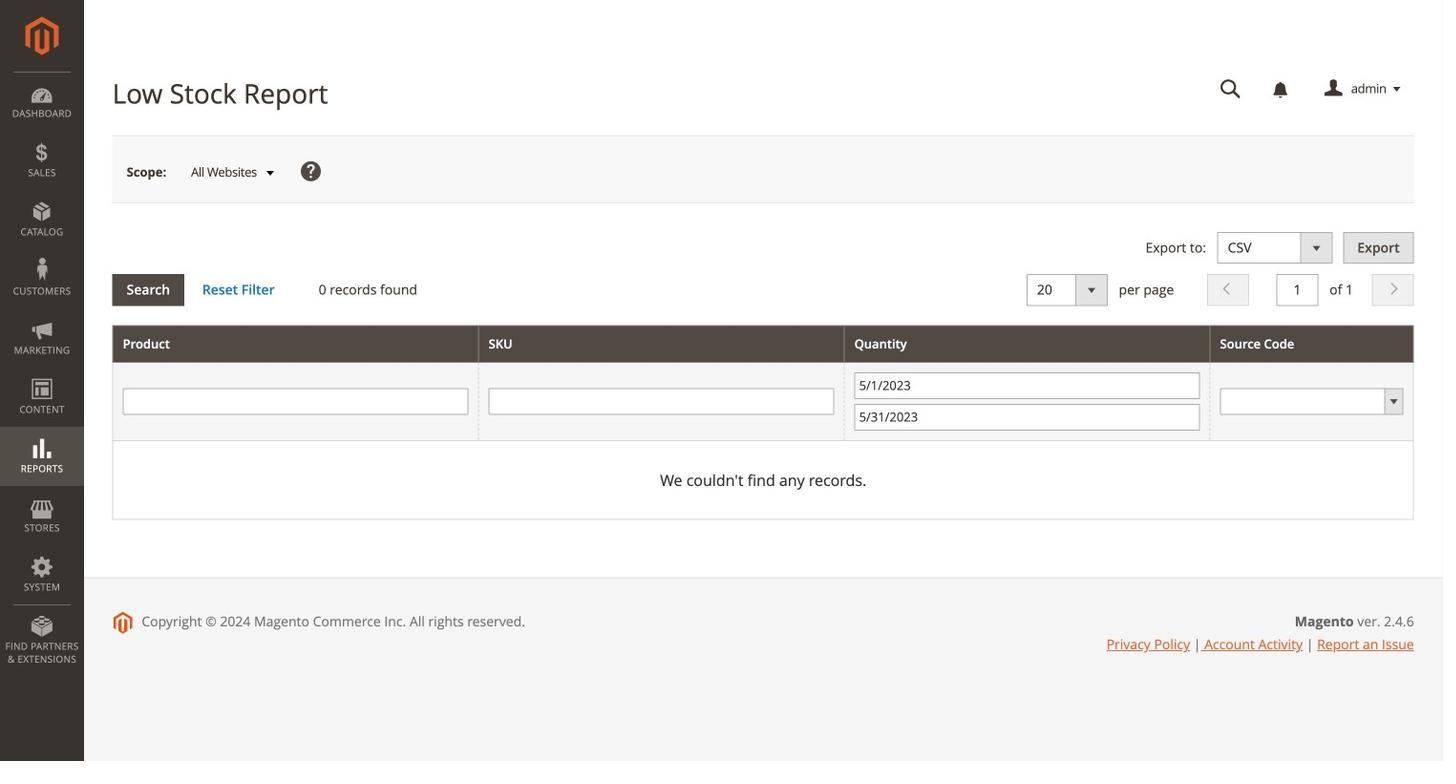 Task type: describe. For each thing, give the bounding box(es) containing it.
magento admin panel image
[[25, 16, 59, 55]]



Task type: locate. For each thing, give the bounding box(es) containing it.
None text field
[[1208, 73, 1255, 106], [123, 388, 469, 415], [489, 388, 835, 415], [1208, 73, 1255, 106], [123, 388, 469, 415], [489, 388, 835, 415]]

None text field
[[1277, 274, 1319, 306]]

From text field
[[855, 373, 1201, 399]]

menu bar
[[0, 72, 84, 676]]

To text field
[[855, 404, 1201, 431]]



